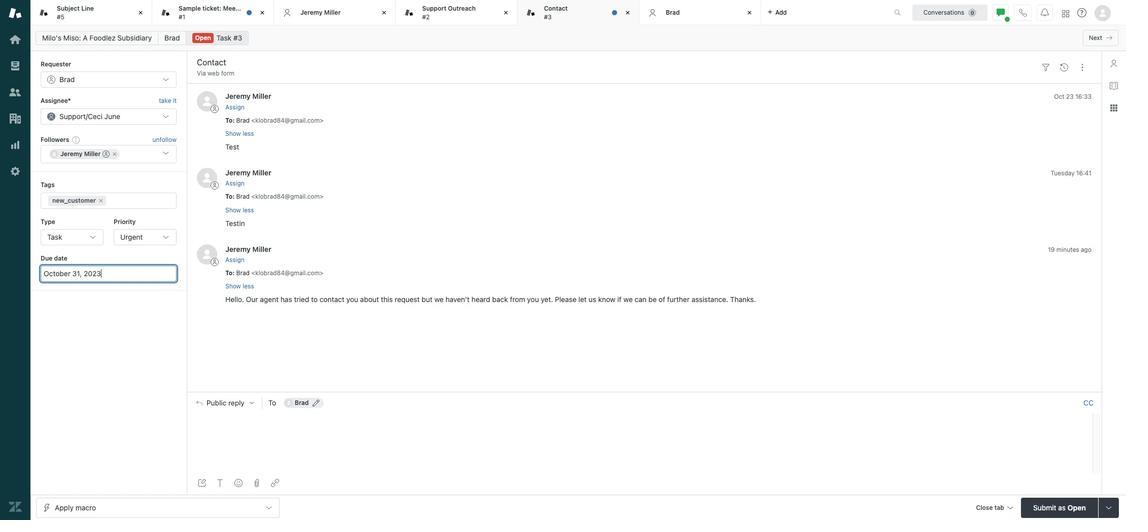 Task type: vqa. For each thing, say whether or not it's contained in the screenshot.
the request
yes



Task type: locate. For each thing, give the bounding box(es) containing it.
3 assign from the top
[[225, 256, 244, 264]]

0 vertical spatial :
[[233, 117, 235, 124]]

2 <klobrad84@gmail.com> from the top
[[251, 193, 323, 201]]

0 horizontal spatial you
[[346, 295, 358, 304]]

close image inside jeremy miller tab
[[379, 8, 389, 18]]

jeremy miller link down the test
[[225, 168, 271, 177]]

main element
[[0, 0, 30, 521]]

we right if
[[623, 295, 633, 304]]

next
[[1089, 34, 1102, 42]]

show up the test
[[225, 130, 241, 138]]

1 vertical spatial avatar image
[[197, 168, 217, 188]]

2 vertical spatial jeremy miller link
[[225, 245, 271, 254]]

1 horizontal spatial support
[[422, 5, 446, 12]]

priority
[[114, 218, 136, 226]]

hello. our agent has tried to contact you about this request but we haven't heard back from you yet. please let us know if we can be of further assistance. thanks.
[[225, 295, 756, 304]]

#3 for task #3
[[233, 33, 242, 42]]

0 vertical spatial #3
[[544, 13, 552, 21]]

2 assign button from the top
[[225, 179, 244, 188]]

miller inside jeremy miller option
[[84, 150, 101, 158]]

0 horizontal spatial support
[[59, 112, 86, 121]]

2 show less button from the top
[[225, 206, 254, 215]]

0 vertical spatial support
[[422, 5, 446, 12]]

jeremy inside jeremy miller tab
[[300, 9, 322, 16]]

1 we from the left
[[434, 295, 444, 304]]

about
[[360, 295, 379, 304]]

1 horizontal spatial task
[[216, 33, 231, 42]]

subject line #5
[[57, 5, 94, 21]]

via web form
[[197, 70, 234, 77]]

1 vertical spatial jeremy miller link
[[225, 168, 271, 177]]

1 vertical spatial open
[[1068, 504, 1086, 512]]

public reply button
[[187, 393, 262, 414]]

please
[[555, 295, 577, 304]]

1 vertical spatial #3
[[233, 33, 242, 42]]

to
[[225, 117, 233, 124], [225, 193, 233, 201], [225, 269, 233, 277], [268, 399, 276, 408]]

to : brad <klobrad84@gmail.com> up testin
[[225, 193, 323, 201]]

form
[[221, 70, 234, 77]]

apps image
[[1110, 104, 1118, 112]]

from
[[510, 295, 525, 304]]

<klobrad84@gmail.com> for hello. our agent has tried to contact you about this request but we haven't heard back from you yet. please let us know if we can be of further assistance. thanks.
[[251, 269, 323, 277]]

show less up the test
[[225, 130, 254, 138]]

sample ticket: meet the ticket #1
[[179, 5, 268, 21]]

close tab button
[[971, 498, 1017, 520]]

1 vertical spatial to : brad <klobrad84@gmail.com>
[[225, 193, 323, 201]]

close image
[[135, 8, 146, 18], [257, 8, 267, 18], [379, 8, 389, 18], [501, 8, 511, 18], [623, 8, 633, 18], [744, 8, 755, 18]]

1 show less from the top
[[225, 130, 254, 138]]

2 vertical spatial <klobrad84@gmail.com>
[[251, 269, 323, 277]]

3 assign button from the top
[[225, 256, 244, 265]]

: up testin
[[233, 193, 235, 201]]

show up testin
[[225, 206, 241, 214]]

#3 inside secondary element
[[233, 33, 242, 42]]

due date
[[41, 255, 67, 262]]

0 vertical spatial open
[[195, 34, 211, 42]]

sample
[[179, 5, 201, 12]]

1 horizontal spatial #3
[[544, 13, 552, 21]]

jeremy miller inside jeremy miller tab
[[300, 9, 341, 16]]

jeremy miller assign for testin
[[225, 168, 271, 187]]

brad
[[666, 9, 680, 16], [164, 33, 180, 42], [59, 75, 75, 84], [236, 117, 250, 124], [236, 193, 250, 201], [236, 269, 250, 277], [295, 399, 309, 407]]

show less button for testin
[[225, 206, 254, 215]]

public reply
[[207, 399, 244, 408]]

3 jeremy miller assign from the top
[[225, 245, 271, 264]]

0 vertical spatial show less button
[[225, 129, 254, 139]]

avatar image for test
[[197, 92, 217, 112]]

to : brad <klobrad84@gmail.com> up agent
[[225, 269, 323, 277]]

#3
[[544, 13, 552, 21], [233, 33, 242, 42]]

open right as
[[1068, 504, 1086, 512]]

2 vertical spatial less
[[243, 283, 254, 290]]

support left ceci
[[59, 112, 86, 121]]

to : brad <klobrad84@gmail.com> for test
[[225, 117, 323, 124]]

customer context image
[[1110, 59, 1118, 67]]

#3 down sample ticket: meet the ticket #1
[[233, 33, 242, 42]]

to for test
[[225, 117, 233, 124]]

zendesk image
[[9, 501, 22, 514]]

to : brad <klobrad84@gmail.com> up the test
[[225, 117, 323, 124]]

1 horizontal spatial we
[[623, 295, 633, 304]]

3 jeremy miller link from the top
[[225, 245, 271, 254]]

1 vertical spatial less
[[243, 206, 254, 214]]

support inside 'support outreach #2'
[[422, 5, 446, 12]]

show less button up hello.
[[225, 282, 254, 291]]

1 jeremy miller assign from the top
[[225, 92, 271, 111]]

open left task #3
[[195, 34, 211, 42]]

0 vertical spatial jeremy miller
[[300, 9, 341, 16]]

remove image
[[112, 151, 118, 157]]

assign button down form
[[225, 103, 244, 112]]

klobrad84@gmail.com image
[[285, 399, 293, 408]]

views image
[[9, 59, 22, 73]]

zendesk support image
[[9, 7, 22, 20]]

support outreach #2
[[422, 5, 476, 21]]

assign button down testin
[[225, 256, 244, 265]]

1 <klobrad84@gmail.com> from the top
[[251, 117, 323, 124]]

a
[[83, 33, 88, 42]]

2 to : brad <klobrad84@gmail.com> from the top
[[225, 193, 323, 201]]

let
[[578, 295, 587, 304]]

jeremy miller link
[[225, 92, 271, 101], [225, 168, 271, 177], [225, 245, 271, 254]]

task inside secondary element
[[216, 33, 231, 42]]

jeremy miller link down form
[[225, 92, 271, 101]]

2 vertical spatial assign button
[[225, 256, 244, 265]]

0 vertical spatial to : brad <klobrad84@gmail.com>
[[225, 117, 323, 124]]

test
[[225, 143, 239, 151]]

0 vertical spatial avatar image
[[197, 92, 217, 112]]

0 horizontal spatial we
[[434, 295, 444, 304]]

show less button up testin
[[225, 206, 254, 215]]

contact #3
[[544, 5, 568, 21]]

1 vertical spatial assign
[[225, 180, 244, 187]]

you left about
[[346, 295, 358, 304]]

2 show less from the top
[[225, 206, 254, 214]]

via
[[197, 70, 206, 77]]

jeremy miller link for testin
[[225, 168, 271, 177]]

1 assign from the top
[[225, 103, 244, 111]]

0 horizontal spatial #3
[[233, 33, 242, 42]]

2 show from the top
[[225, 206, 241, 214]]

user is an agent image
[[103, 151, 110, 158]]

0 horizontal spatial open
[[195, 34, 211, 42]]

you left yet.
[[527, 295, 539, 304]]

miller
[[324, 9, 341, 16], [252, 92, 271, 101], [84, 150, 101, 158], [252, 168, 271, 177], [252, 245, 271, 254]]

oct
[[1054, 93, 1064, 101]]

#3 down contact
[[544, 13, 552, 21]]

public
[[207, 399, 226, 408]]

tab containing subject line
[[30, 0, 152, 25]]

task inside popup button
[[47, 233, 62, 242]]

brad tab
[[639, 0, 761, 25]]

1 vertical spatial task
[[47, 233, 62, 242]]

1 show less button from the top
[[225, 129, 254, 139]]

insert emojis image
[[234, 480, 243, 488]]

followers
[[41, 136, 69, 143]]

reply
[[228, 399, 244, 408]]

3 less from the top
[[243, 283, 254, 290]]

4 tab from the left
[[518, 0, 639, 25]]

1 horizontal spatial you
[[527, 295, 539, 304]]

we right 'but' at the left bottom of page
[[434, 295, 444, 304]]

millerjeremy500@gmail.com image
[[50, 150, 58, 158]]

1 avatar image from the top
[[197, 92, 217, 112]]

2 less from the top
[[243, 206, 254, 214]]

: for hello. our agent has tried to contact you about this request but we haven't heard back from you yet. please let us know if we can be of further assistance. thanks.
[[233, 269, 235, 277]]

2 vertical spatial jeremy miller assign
[[225, 245, 271, 264]]

6 close image from the left
[[744, 8, 755, 18]]

Tuesday 16:41 text field
[[1051, 169, 1091, 177]]

support for #2
[[422, 5, 446, 12]]

open inside secondary element
[[195, 34, 211, 42]]

0 horizontal spatial jeremy miller
[[60, 150, 101, 158]]

#1
[[179, 13, 185, 21]]

1 assign button from the top
[[225, 103, 244, 112]]

2 vertical spatial show less button
[[225, 282, 254, 291]]

request
[[395, 295, 420, 304]]

we
[[434, 295, 444, 304], [623, 295, 633, 304]]

1 to : brad <klobrad84@gmail.com> from the top
[[225, 117, 323, 124]]

customers image
[[9, 86, 22, 99]]

1 less from the top
[[243, 130, 254, 138]]

1 horizontal spatial jeremy miller
[[300, 9, 341, 16]]

conversations
[[923, 8, 964, 16]]

jeremy miller for jeremy miller tab
[[300, 9, 341, 16]]

info on adding followers image
[[72, 136, 80, 144]]

2 you from the left
[[527, 295, 539, 304]]

0 vertical spatial jeremy miller link
[[225, 92, 271, 101]]

1 vertical spatial show less button
[[225, 206, 254, 215]]

1 vertical spatial support
[[59, 112, 86, 121]]

2 vertical spatial show
[[225, 283, 241, 290]]

tab
[[30, 0, 152, 25], [152, 0, 274, 25], [396, 0, 518, 25], [518, 0, 639, 25]]

3 tab from the left
[[396, 0, 518, 25]]

0 vertical spatial assign button
[[225, 103, 244, 112]]

assign down testin
[[225, 256, 244, 264]]

to up hello.
[[225, 269, 233, 277]]

1 vertical spatial show
[[225, 206, 241, 214]]

1 vertical spatial assign button
[[225, 179, 244, 188]]

task button
[[41, 229, 104, 246]]

3 to : brad <klobrad84@gmail.com> from the top
[[225, 269, 323, 277]]

can
[[635, 295, 646, 304]]

task
[[216, 33, 231, 42], [47, 233, 62, 242]]

avatar image for testin
[[197, 168, 217, 188]]

assign button for hello. our agent has tried to contact you about this request but we haven't heard back from you yet. please let us know if we can be of further assistance. thanks.
[[225, 256, 244, 265]]

3 <klobrad84@gmail.com> from the top
[[251, 269, 323, 277]]

knowledge image
[[1110, 82, 1118, 90]]

0 vertical spatial show less
[[225, 130, 254, 138]]

jeremy miller assign
[[225, 92, 271, 111], [225, 168, 271, 187], [225, 245, 271, 264]]

1 jeremy miller link from the top
[[225, 92, 271, 101]]

0 vertical spatial show
[[225, 130, 241, 138]]

haven't
[[446, 295, 470, 304]]

0 vertical spatial jeremy miller assign
[[225, 92, 271, 111]]

show less button
[[225, 129, 254, 139], [225, 206, 254, 215], [225, 282, 254, 291]]

1 horizontal spatial open
[[1068, 504, 1086, 512]]

jeremy miller link down testin
[[225, 245, 271, 254]]

be
[[648, 295, 657, 304]]

avatar image
[[197, 92, 217, 112], [197, 168, 217, 188], [197, 244, 217, 265]]

urgent
[[120, 233, 143, 242]]

show less
[[225, 130, 254, 138], [225, 206, 254, 214], [225, 283, 254, 290]]

16:33
[[1075, 93, 1091, 101]]

jeremy miller inside jeremy miller option
[[60, 150, 101, 158]]

jeremy
[[300, 9, 322, 16], [225, 92, 251, 101], [60, 150, 82, 158], [225, 168, 251, 177], [225, 245, 251, 254]]

task down type
[[47, 233, 62, 242]]

hello.
[[225, 295, 244, 304]]

3 show from the top
[[225, 283, 241, 290]]

2 tab from the left
[[152, 0, 274, 25]]

/
[[86, 112, 88, 121]]

requester
[[41, 60, 71, 68]]

show less button for hello. our agent has tried to contact you about this request but we haven't heard back from you yet. please let us know if we can be of further assistance. thanks.
[[225, 282, 254, 291]]

: for test
[[233, 117, 235, 124]]

jeremy miller assign down form
[[225, 92, 271, 111]]

assign button down the test
[[225, 179, 244, 188]]

to : brad <klobrad84@gmail.com>
[[225, 117, 323, 124], [225, 193, 323, 201], [225, 269, 323, 277]]

meet
[[223, 5, 238, 12]]

2 : from the top
[[233, 193, 235, 201]]

to up testin
[[225, 193, 233, 201]]

jeremy miller assign down testin
[[225, 245, 271, 264]]

2 jeremy miller assign from the top
[[225, 168, 271, 187]]

support for ceci
[[59, 112, 86, 121]]

task down sample ticket: meet the ticket #1
[[216, 33, 231, 42]]

jeremy miller assign for hello. our agent has tried to contact you about this request but we haven't heard back from you yet. please let us know if we can be of further assistance. thanks.
[[225, 245, 271, 264]]

close image inside brad tab
[[744, 8, 755, 18]]

show for hello. our agent has tried to contact you about this request but we haven't heard back from you yet. please let us know if we can be of further assistance. thanks.
[[225, 283, 241, 290]]

Due date field
[[41, 266, 177, 282]]

take it button
[[159, 96, 177, 106]]

next button
[[1083, 30, 1118, 46]]

0 vertical spatial assign
[[225, 103, 244, 111]]

1 vertical spatial show less
[[225, 206, 254, 214]]

1 vertical spatial :
[[233, 193, 235, 201]]

1 vertical spatial jeremy miller
[[60, 150, 101, 158]]

show up hello.
[[225, 283, 241, 290]]

2 assign from the top
[[225, 180, 244, 187]]

Subject field
[[195, 56, 1035, 69]]

assign down form
[[225, 103, 244, 111]]

contact
[[320, 295, 344, 304]]

1 vertical spatial <klobrad84@gmail.com>
[[251, 193, 323, 201]]

1 show from the top
[[225, 130, 241, 138]]

tab containing contact
[[518, 0, 639, 25]]

urgent button
[[114, 229, 177, 246]]

2 vertical spatial :
[[233, 269, 235, 277]]

jeremy miller assign for test
[[225, 92, 271, 111]]

2 vertical spatial avatar image
[[197, 244, 217, 265]]

0 vertical spatial less
[[243, 130, 254, 138]]

1 vertical spatial jeremy miller assign
[[225, 168, 271, 187]]

show less up hello.
[[225, 283, 254, 290]]

subsidiary
[[117, 33, 152, 42]]

4 close image from the left
[[501, 8, 511, 18]]

ceci
[[88, 112, 102, 121]]

<klobrad84@gmail.com>
[[251, 117, 323, 124], [251, 193, 323, 201], [251, 269, 323, 277]]

thanks.
[[730, 295, 756, 304]]

show less for test
[[225, 130, 254, 138]]

5 close image from the left
[[623, 8, 633, 18]]

2 vertical spatial show less
[[225, 283, 254, 290]]

jeremy miller
[[300, 9, 341, 16], [60, 150, 101, 158]]

show less button up the test
[[225, 129, 254, 139]]

tab containing support outreach
[[396, 0, 518, 25]]

2 avatar image from the top
[[197, 168, 217, 188]]

to : brad <klobrad84@gmail.com> for testin
[[225, 193, 323, 201]]

#3 inside the contact #3
[[544, 13, 552, 21]]

1 tab from the left
[[30, 0, 152, 25]]

: up the test
[[233, 117, 235, 124]]

assign button
[[225, 103, 244, 112], [225, 179, 244, 188], [225, 256, 244, 265]]

0 vertical spatial task
[[216, 33, 231, 42]]

admin image
[[9, 165, 22, 178]]

2 vertical spatial assign
[[225, 256, 244, 264]]

show less up testin
[[225, 206, 254, 214]]

jeremy miller assign down the test
[[225, 168, 271, 187]]

assign down the test
[[225, 180, 244, 187]]

june
[[104, 112, 120, 121]]

support up #2 on the top of page
[[422, 5, 446, 12]]

0 vertical spatial <klobrad84@gmail.com>
[[251, 117, 323, 124]]

assign for testin
[[225, 180, 244, 187]]

3 show less from the top
[[225, 283, 254, 290]]

2 jeremy miller link from the top
[[225, 168, 271, 177]]

3 close image from the left
[[379, 8, 389, 18]]

3 avatar image from the top
[[197, 244, 217, 265]]

1 : from the top
[[233, 117, 235, 124]]

tuesday 16:41
[[1051, 169, 1091, 177]]

3 show less button from the top
[[225, 282, 254, 291]]

0 horizontal spatial task
[[47, 233, 62, 242]]

: up hello.
[[233, 269, 235, 277]]

less
[[243, 130, 254, 138], [243, 206, 254, 214], [243, 283, 254, 290]]

secondary element
[[30, 28, 1126, 48]]

line
[[81, 5, 94, 12]]

reporting image
[[9, 139, 22, 152]]

#2
[[422, 13, 430, 21]]

task #3
[[216, 33, 242, 42]]

events image
[[1060, 63, 1068, 71]]

support inside assignee* element
[[59, 112, 86, 121]]

2 vertical spatial to : brad <klobrad84@gmail.com>
[[225, 269, 323, 277]]

new_customer
[[52, 197, 96, 204]]

3 : from the top
[[233, 269, 235, 277]]

assistance.
[[692, 295, 728, 304]]

this
[[381, 295, 393, 304]]

less for testin
[[243, 206, 254, 214]]

to up the test
[[225, 117, 233, 124]]



Task type: describe. For each thing, give the bounding box(es) containing it.
take
[[159, 97, 171, 105]]

16:41
[[1076, 169, 1091, 177]]

brad link
[[158, 31, 186, 45]]

show less for testin
[[225, 206, 254, 214]]

the
[[240, 5, 249, 12]]

edit user image
[[313, 400, 320, 407]]

ticket:
[[202, 5, 221, 12]]

19 minutes ago text field
[[1048, 246, 1091, 254]]

unfollow button
[[153, 135, 177, 145]]

jeremy miller for jeremy miller option
[[60, 150, 101, 158]]

outreach
[[448, 5, 476, 12]]

oct 23 16:33
[[1054, 93, 1091, 101]]

conversations button
[[912, 4, 987, 21]]

tab containing sample ticket: meet the ticket
[[152, 0, 274, 25]]

displays possible ticket submission types image
[[1105, 504, 1113, 512]]

to for testin
[[225, 193, 233, 201]]

it
[[173, 97, 177, 105]]

apply
[[55, 504, 74, 512]]

<klobrad84@gmail.com> for test
[[251, 117, 323, 124]]

get started image
[[9, 33, 22, 46]]

submit
[[1033, 504, 1056, 512]]

jeremy miller link for hello. our agent has tried to contact you about this request but we haven't heard back from you yet. please let us know if we can be of further assistance. thanks.
[[225, 245, 271, 254]]

jeremy inside jeremy miller option
[[60, 150, 82, 158]]

yet.
[[541, 295, 553, 304]]

filter image
[[1042, 63, 1050, 71]]

tabs tab list
[[30, 0, 883, 25]]

of
[[659, 295, 665, 304]]

jeremy for test
[[225, 92, 251, 101]]

assign button for testin
[[225, 179, 244, 188]]

jeremy miller link for test
[[225, 92, 271, 101]]

<klobrad84@gmail.com> for testin
[[251, 193, 323, 201]]

if
[[617, 295, 622, 304]]

less for test
[[243, 130, 254, 138]]

heard
[[471, 295, 490, 304]]

has
[[281, 295, 292, 304]]

2 we from the left
[[623, 295, 633, 304]]

miso:
[[63, 33, 81, 42]]

show less for hello. our agent has tried to contact you about this request but we haven't heard back from you yet. please let us know if we can be of further assistance. thanks.
[[225, 283, 254, 290]]

contact
[[544, 5, 568, 12]]

subject
[[57, 5, 80, 12]]

2 close image from the left
[[257, 8, 267, 18]]

miller for hello. our agent has tried to contact you about this request but we haven't heard back from you yet. please let us know if we can be of further assistance. thanks.
[[252, 245, 271, 254]]

avatar image for hello. our agent has tried to contact you about this request but we haven't heard back from you yet. please let us know if we can be of further assistance. thanks.
[[197, 244, 217, 265]]

support / ceci june
[[59, 112, 120, 121]]

organizations image
[[9, 112, 22, 125]]

: for testin
[[233, 193, 235, 201]]

jeremy miller option
[[49, 149, 120, 159]]

notifications image
[[1041, 8, 1049, 16]]

assign for test
[[225, 103, 244, 111]]

conversationlabel log
[[187, 83, 1102, 392]]

show for testin
[[225, 206, 241, 214]]

task for task #3
[[216, 33, 231, 42]]

as
[[1058, 504, 1066, 512]]

cc
[[1083, 399, 1093, 408]]

jeremy for testin
[[225, 168, 251, 177]]

web
[[208, 70, 219, 77]]

tab
[[994, 504, 1004, 512]]

to left klobrad84@gmail.com image
[[268, 399, 276, 408]]

#5
[[57, 13, 64, 21]]

us
[[589, 295, 596, 304]]

ago
[[1081, 246, 1091, 254]]

minutes
[[1056, 246, 1079, 254]]

button displays agent's chat status as online. image
[[997, 8, 1005, 16]]

take it
[[159, 97, 177, 105]]

date
[[54, 255, 67, 262]]

format text image
[[216, 480, 224, 488]]

know
[[598, 295, 615, 304]]

tuesday
[[1051, 169, 1075, 177]]

cc button
[[1083, 399, 1094, 408]]

close
[[976, 504, 993, 512]]

zendesk products image
[[1062, 10, 1069, 17]]

brad inside brad link
[[164, 33, 180, 42]]

Oct 23 16:33 text field
[[1054, 93, 1091, 101]]

milo's miso: a foodlez subsidiary link
[[36, 31, 158, 45]]

assignee*
[[41, 97, 71, 105]]

miller inside jeremy miller tab
[[324, 9, 341, 16]]

less for hello. our agent has tried to contact you about this request but we haven't heard back from you yet. please let us know if we can be of further assistance. thanks.
[[243, 283, 254, 290]]

#3 for contact #3
[[544, 13, 552, 21]]

ticket
[[251, 5, 268, 12]]

show for test
[[225, 130, 241, 138]]

to
[[311, 295, 318, 304]]

19
[[1048, 246, 1055, 254]]

ticket actions image
[[1078, 63, 1086, 71]]

foodlez
[[90, 33, 116, 42]]

get help image
[[1077, 8, 1086, 17]]

hide composer image
[[640, 388, 648, 396]]

jeremy miller tab
[[274, 0, 396, 25]]

due
[[41, 255, 52, 262]]

type
[[41, 218, 55, 226]]

draft mode image
[[198, 480, 206, 488]]

task for task
[[47, 233, 62, 242]]

unfollow
[[153, 136, 177, 144]]

back
[[492, 295, 508, 304]]

miller for test
[[252, 92, 271, 101]]

1 close image from the left
[[135, 8, 146, 18]]

agent
[[260, 295, 279, 304]]

assign for hello. our agent has tried to contact you about this request but we haven't heard back from you yet. please let us know if we can be of further assistance. thanks.
[[225, 256, 244, 264]]

to : brad <klobrad84@gmail.com> for hello. our agent has tried to contact you about this request but we haven't heard back from you yet. please let us know if we can be of further assistance. thanks.
[[225, 269, 323, 277]]

testin
[[225, 219, 245, 228]]

submit as open
[[1033, 504, 1086, 512]]

brad inside the 'requester' element
[[59, 75, 75, 84]]

assignee* element
[[41, 108, 177, 125]]

tried
[[294, 295, 309, 304]]

1 you from the left
[[346, 295, 358, 304]]

requester element
[[41, 72, 177, 88]]

to for hello. our agent has tried to contact you about this request but we haven't heard back from you yet. please let us know if we can be of further assistance. thanks.
[[225, 269, 233, 277]]

milo's miso: a foodlez subsidiary
[[42, 33, 152, 42]]

19 minutes ago
[[1048, 246, 1091, 254]]

macro
[[75, 504, 96, 512]]

further
[[667, 295, 690, 304]]

add button
[[761, 0, 793, 25]]

jeremy for hello. our agent has tried to contact you about this request but we haven't heard back from you yet. please let us know if we can be of further assistance. thanks.
[[225, 245, 251, 254]]

add link (cmd k) image
[[271, 480, 279, 488]]

apply macro
[[55, 504, 96, 512]]

brad inside brad tab
[[666, 9, 680, 16]]

close tab
[[976, 504, 1004, 512]]

but
[[422, 295, 432, 304]]

miller for testin
[[252, 168, 271, 177]]

remove image
[[98, 198, 104, 204]]

followers element
[[41, 145, 177, 163]]

assign button for test
[[225, 103, 244, 112]]

add attachment image
[[253, 480, 261, 488]]

our
[[246, 295, 258, 304]]

show less button for test
[[225, 129, 254, 139]]



